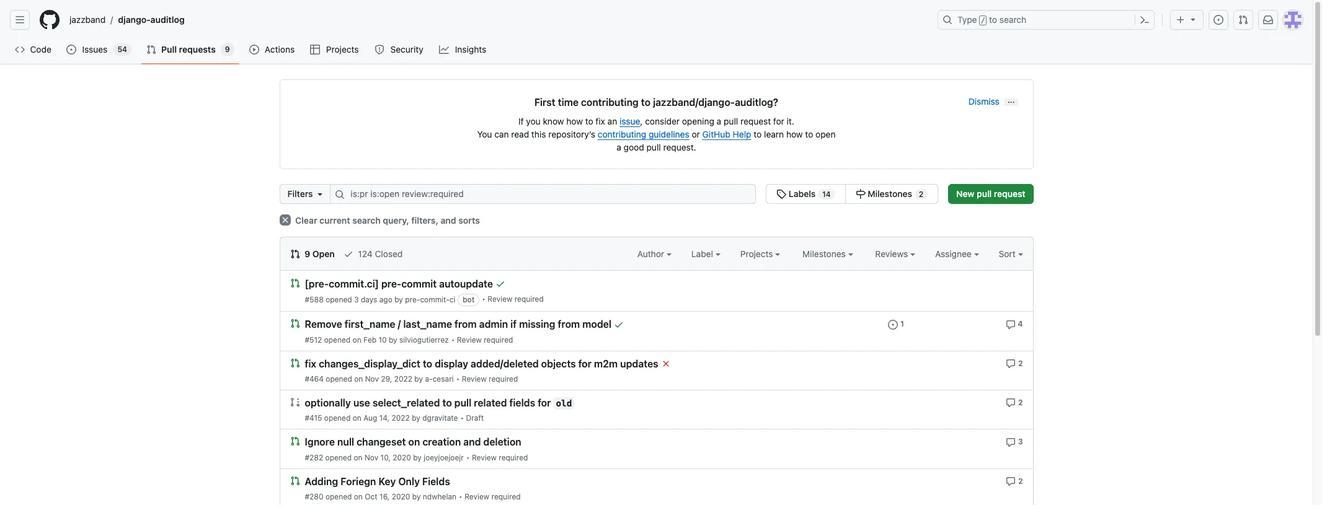 Task type: vqa. For each thing, say whether or not it's contained in the screenshot.
last
no



Task type: describe. For each thing, give the bounding box(es) containing it.
opened down the remove
[[324, 335, 351, 345]]

0 vertical spatial nov
[[365, 375, 379, 384]]

type
[[958, 14, 978, 25]]

foriegn
[[341, 476, 376, 488]]

deletion
[[484, 437, 522, 448]]

pull inside "optionally use select_related to pull related fields for old #415             opened on aug 14, 2022 by dgravitate • draft"
[[455, 398, 472, 409]]

9 for 9 open
[[305, 249, 310, 259]]

dgravitate link
[[423, 414, 458, 423]]

2 link for optionally use select_related to pull related fields for
[[1007, 397, 1023, 408]]

closed
[[375, 249, 403, 259]]

ago
[[380, 296, 393, 305]]

1 from from the left
[[455, 319, 477, 330]]

open pull request image for fix
[[290, 358, 300, 368]]

only
[[399, 476, 420, 488]]

comment image for fields
[[1007, 399, 1016, 408]]

1 horizontal spatial /
[[398, 319, 401, 330]]

2 inside milestones 2
[[919, 190, 924, 199]]

1 link
[[889, 319, 905, 330]]

review required link right ndwhelan
[[465, 493, 521, 502]]

jazzband / django-auditlog
[[69, 14, 185, 25]]

assignee
[[936, 249, 975, 259]]

#588
[[305, 296, 324, 305]]

auditlog?
[[735, 97, 779, 108]]

pull right new
[[977, 189, 992, 199]]

opened inside "optionally use select_related to pull related fields for old #415             opened on aug 14, 2022 by dgravitate • draft"
[[324, 414, 351, 423]]

1 / 6 checks ok image
[[661, 359, 671, 369]]

review required link for autoupdate
[[488, 295, 544, 304]]

old
[[556, 399, 572, 409]]

comment image for deletion
[[1006, 438, 1016, 448]]

open pull request image for [pre-
[[290, 279, 300, 289]]

on down changes_display_dict
[[354, 375, 363, 384]]

a-
[[425, 375, 433, 384]]

git pull request image for issue opened image related to issues
[[146, 45, 156, 55]]

clear current search query, filters, and sorts
[[293, 215, 480, 226]]

changes_display_dict
[[319, 359, 421, 370]]

0 vertical spatial search
[[1000, 14, 1027, 25]]

sort button
[[999, 248, 1024, 261]]

security
[[391, 44, 424, 55]]

git pull request image for issue opened icon
[[1239, 15, 1249, 25]]

fix changes_display_dict to display added/deleted objects for m2m updates
[[305, 359, 659, 370]]

added/deleted
[[471, 359, 539, 370]]

author
[[638, 249, 667, 259]]

2 comment image from the top
[[1007, 477, 1016, 487]]

fix changes_display_dict to display added/deleted objects for m2m updates link
[[305, 359, 659, 370]]

to left open in the top of the page
[[806, 129, 814, 140]]

issue opened image for 1
[[889, 320, 899, 330]]

4 open pull request element from the top
[[290, 436, 300, 447]]

1 vertical spatial fix
[[305, 359, 317, 370]]

label button
[[692, 248, 721, 261]]

2 link for fix changes_display_dict to display added/deleted objects for m2m updates
[[1007, 358, 1023, 369]]

reviews
[[876, 249, 911, 259]]

if you know how to fix an issue ,           consider opening a pull request for it.
[[519, 116, 795, 127]]

can
[[495, 129, 509, 140]]

silviogutierrez link
[[400, 335, 449, 345]]

dismiss
[[969, 96, 1000, 107]]

open pull request element for [pre-
[[290, 278, 300, 289]]

1 comment image from the top
[[1007, 359, 1016, 369]]

it.
[[787, 116, 795, 127]]

14,
[[380, 414, 390, 423]]

days
[[361, 296, 377, 305]]

pull up the 'github help' link
[[724, 116, 739, 127]]

review required link for added/deleted
[[462, 375, 518, 384]]

ignore null changeset on creation and deletion link
[[305, 437, 522, 448]]

issues
[[82, 44, 108, 55]]

optionally
[[305, 398, 351, 409]]

remove first_name / last_name from admin if missing from model link
[[305, 319, 612, 330]]

dgravitate
[[423, 414, 458, 423]]

filters
[[288, 189, 313, 199]]

on inside "optionally use select_related to pull related fields for old #415             opened on aug 14, 2022 by dgravitate • draft"
[[353, 414, 362, 423]]

model
[[583, 319, 612, 330]]

#415
[[305, 414, 322, 423]]

a-cesari link
[[425, 375, 454, 384]]

or
[[692, 129, 700, 140]]

on inside adding foriegn key only fields #280             opened on oct 16, 2020 by ndwhelan • review required
[[354, 493, 363, 502]]

open pull request image for remove
[[290, 319, 300, 329]]

clear
[[295, 215, 317, 226]]

autoupdate
[[439, 279, 493, 290]]

ci
[[450, 296, 456, 305]]

draft pull request element
[[290, 397, 300, 408]]

0 vertical spatial 2022
[[394, 375, 413, 384]]

2 up 3 link
[[1019, 398, 1023, 408]]

by inside "optionally use select_related to pull related fields for old #415             opened on aug 14, 2022 by dgravitate • draft"
[[412, 414, 421, 423]]

by right ago
[[395, 296, 403, 305]]

issue element
[[766, 184, 939, 204]]

and for creation
[[464, 437, 481, 448]]

draft link
[[466, 414, 484, 423]]

ignore null changeset on creation and deletion #282             opened on nov 10, 2020 by joeyjoejoejr • review required
[[305, 437, 528, 463]]

open pull request element for remove
[[290, 319, 300, 329]]

request.
[[664, 142, 697, 153]]

time
[[558, 97, 579, 108]]

request inside new pull request link
[[995, 189, 1026, 199]]

if
[[511, 319, 517, 330]]

search inside 'link'
[[353, 215, 381, 226]]

0 vertical spatial for
[[774, 116, 785, 127]]

code link
[[10, 40, 57, 59]]

jazzband/django-
[[653, 97, 735, 108]]

124
[[358, 249, 373, 259]]

you can read this repository's contributing guidelines or github help
[[477, 129, 752, 140]]

graph image
[[439, 45, 449, 55]]

9 for 9
[[225, 45, 230, 54]]

0 vertical spatial a
[[717, 116, 722, 127]]

jazzband
[[69, 14, 106, 25]]

1 vertical spatial contributing
[[598, 129, 647, 140]]

124 closed link
[[344, 248, 403, 261]]

#280
[[305, 493, 324, 502]]

1 horizontal spatial pre-
[[405, 296, 420, 305]]

required inside ignore null changeset on creation and deletion #282             opened on nov 10, 2020 by joeyjoejoejr • review required
[[499, 453, 528, 463]]

admin
[[479, 319, 508, 330]]

list containing jazzband
[[65, 10, 931, 30]]

notifications image
[[1264, 15, 1274, 25]]

• right bot
[[482, 295, 486, 304]]

sort
[[999, 249, 1016, 259]]

commit-
[[420, 296, 450, 305]]

changeset
[[357, 437, 406, 448]]

on left creation
[[409, 437, 420, 448]]

first
[[535, 97, 556, 108]]

sorts
[[459, 215, 480, 226]]

adding
[[305, 476, 338, 488]]

Issues search field
[[330, 184, 757, 204]]

use
[[354, 398, 370, 409]]

triangle down image
[[1189, 14, 1199, 24]]

draft
[[466, 414, 484, 423]]

silviogutierrez
[[400, 335, 449, 345]]

this
[[532, 129, 546, 140]]

29,
[[381, 375, 392, 384]]

review required link down deletion
[[472, 453, 528, 463]]

related
[[474, 398, 507, 409]]

4 open pull request image from the top
[[290, 476, 300, 486]]

/ for type
[[981, 16, 986, 25]]

2022 inside "optionally use select_related to pull related fields for old #415             opened on aug 14, 2022 by dgravitate • draft"
[[392, 414, 410, 423]]

opened right #464
[[326, 375, 352, 384]]

django-
[[118, 14, 151, 25]]

• inside "optionally use select_related to pull related fields for old #415             opened on aug 14, 2022 by dgravitate • draft"
[[461, 414, 464, 423]]

cesari
[[433, 375, 454, 384]]

commit
[[402, 279, 437, 290]]

projects inside "link"
[[326, 44, 359, 55]]

homepage image
[[40, 10, 60, 30]]

table image
[[311, 45, 320, 55]]

security link
[[370, 40, 430, 59]]

actions link
[[244, 40, 301, 59]]

for inside "optionally use select_related to pull related fields for old #415             opened on aug 14, 2022 by dgravitate • draft"
[[538, 398, 551, 409]]

open pull request element for fix
[[290, 358, 300, 368]]

to up a-
[[423, 359, 433, 370]]

feb
[[364, 335, 377, 345]]



Task type: locate. For each thing, give the bounding box(es) containing it.
None search field
[[280, 184, 939, 204]]

2 vertical spatial comment image
[[1006, 438, 1016, 448]]

review down deletion
[[472, 453, 497, 463]]

2 from from the left
[[558, 319, 580, 330]]

1 vertical spatial request
[[995, 189, 1026, 199]]

review required link
[[488, 295, 544, 304], [457, 335, 513, 345], [462, 375, 518, 384], [472, 453, 528, 463], [465, 493, 521, 502]]

1 vertical spatial 2022
[[392, 414, 410, 423]]

open pull request image left adding
[[290, 476, 300, 486]]

author button
[[638, 248, 672, 261]]

and for filters,
[[441, 215, 456, 226]]

1 horizontal spatial fix
[[596, 116, 606, 127]]

0 vertical spatial pre-
[[382, 279, 402, 290]]

contributing up an
[[581, 97, 639, 108]]

on left oct
[[354, 493, 363, 502]]

• right ndwhelan
[[459, 493, 463, 502]]

opened down null at the bottom left of the page
[[325, 453, 352, 463]]

review inside adding foriegn key only fields #280             opened on oct 16, 2020 by ndwhelan • review required
[[465, 493, 490, 502]]

2 link down 3 link
[[1007, 476, 1023, 487]]

1 horizontal spatial for
[[579, 359, 592, 370]]

nov left 29,
[[365, 375, 379, 384]]

0 vertical spatial 2 link
[[1007, 358, 1023, 369]]

2 left new
[[919, 190, 924, 199]]

milestones inside issue element
[[868, 189, 913, 199]]

search right type
[[1000, 14, 1027, 25]]

Search all issues text field
[[330, 184, 757, 204]]

0 vertical spatial fix
[[596, 116, 606, 127]]

1 vertical spatial and
[[464, 437, 481, 448]]

0 horizontal spatial from
[[455, 319, 477, 330]]

open pull request image up draft pull request element
[[290, 358, 300, 368]]

0 horizontal spatial request
[[741, 116, 771, 127]]

/ left django-
[[111, 15, 113, 25]]

git pull request image
[[1239, 15, 1249, 25], [146, 45, 156, 55]]

8 / 8 checks ok image
[[614, 320, 624, 330]]

display
[[435, 359, 469, 370]]

django-auditlog link
[[113, 10, 190, 30]]

1 vertical spatial how
[[787, 129, 803, 140]]

0 horizontal spatial 3
[[354, 296, 359, 305]]

1 vertical spatial milestones
[[803, 249, 849, 259]]

aug
[[364, 414, 377, 423]]

1 vertical spatial comment image
[[1007, 477, 1016, 487]]

• right 'joeyjoejoejr' link
[[467, 453, 470, 463]]

by down select_related
[[412, 414, 421, 423]]

search
[[1000, 14, 1027, 25], [353, 215, 381, 226]]

open pull request image left [pre-
[[290, 279, 300, 289]]

nov left 10,
[[365, 453, 379, 463]]

• review required
[[482, 295, 544, 304]]

a down you can read this repository's contributing guidelines or github help
[[617, 142, 622, 153]]

0 horizontal spatial 9
[[225, 45, 230, 54]]

2
[[919, 190, 924, 199], [1019, 359, 1023, 368], [1019, 398, 1023, 408], [1019, 477, 1023, 486]]

#512             opened on feb 10 by silviogutierrez • review required
[[305, 335, 513, 345]]

request
[[741, 116, 771, 127], [995, 189, 1026, 199]]

0 vertical spatial 3
[[354, 296, 359, 305]]

from left model
[[558, 319, 580, 330]]

labels 14
[[787, 189, 831, 199]]

1 vertical spatial 2 link
[[1007, 397, 1023, 408]]

pre- down commit
[[405, 296, 420, 305]]

label
[[692, 249, 716, 259]]

check image
[[344, 249, 353, 259]]

projects inside popup button
[[741, 249, 776, 259]]

filters,
[[412, 215, 439, 226]]

open pull request element up draft pull request element
[[290, 358, 300, 368]]

on down null at the bottom left of the page
[[354, 453, 363, 463]]

projects right label popup button
[[741, 249, 776, 259]]

command palette image
[[1140, 15, 1150, 25]]

...
[[1008, 96, 1015, 105]]

dismiss ...
[[969, 96, 1015, 107]]

issue link
[[620, 116, 641, 127]]

current
[[320, 215, 350, 226]]

3 2 link from the top
[[1007, 476, 1023, 487]]

0 vertical spatial 9
[[225, 45, 230, 54]]

projects right table image
[[326, 44, 359, 55]]

how inside to learn how to open a good pull request.
[[787, 129, 803, 140]]

nov
[[365, 375, 379, 384], [365, 453, 379, 463]]

comment image inside 4 link
[[1006, 320, 1016, 330]]

projects
[[326, 44, 359, 55], [741, 249, 776, 259]]

0 horizontal spatial projects
[[326, 44, 359, 55]]

comment image down 4 link
[[1007, 359, 1016, 369]]

pre-commit-ci link
[[405, 296, 456, 305]]

by left a-
[[415, 375, 423, 384]]

5 open pull request element from the top
[[290, 476, 300, 486]]

to up repository's
[[586, 116, 594, 127]]

code image
[[15, 45, 25, 55]]

comment image down 3 link
[[1007, 477, 1016, 487]]

2 vertical spatial for
[[538, 398, 551, 409]]

nov inside ignore null changeset on creation and deletion #282             opened on nov 10, 2020 by joeyjoejoejr • review required
[[365, 453, 379, 463]]

1 vertical spatial comment image
[[1007, 399, 1016, 408]]

search left query,
[[353, 215, 381, 226]]

2022 right 29,
[[394, 375, 413, 384]]

and left sorts
[[441, 215, 456, 226]]

1 horizontal spatial how
[[787, 129, 803, 140]]

2 2 link from the top
[[1007, 397, 1023, 408]]

• down remove first_name / last_name from admin if missing from model link
[[452, 335, 455, 345]]

open pull request element left [pre-
[[290, 278, 300, 289]]

1 vertical spatial issue opened image
[[889, 320, 899, 330]]

joeyjoejoejr link
[[424, 453, 464, 463]]

plus image
[[1176, 15, 1186, 25]]

open pull request image left the remove
[[290, 319, 300, 329]]

#512
[[305, 335, 322, 345]]

review required link for from
[[457, 335, 513, 345]]

1 horizontal spatial a
[[717, 116, 722, 127]]

issue
[[620, 116, 641, 127]]

10
[[379, 335, 387, 345]]

reviews button
[[876, 248, 916, 261]]

0 vertical spatial comment image
[[1007, 359, 1016, 369]]

0 horizontal spatial and
[[441, 215, 456, 226]]

required inside adding foriegn key only fields #280             opened on oct 16, 2020 by ndwhelan • review required
[[492, 493, 521, 502]]

on left the feb
[[353, 335, 362, 345]]

by down only
[[413, 493, 421, 502]]

1 horizontal spatial from
[[558, 319, 580, 330]]

2020 inside adding foriegn key only fields #280             opened on oct 16, 2020 by ndwhelan • review required
[[392, 493, 410, 502]]

2 open pull request image from the top
[[290, 319, 300, 329]]

/ inside jazzband / django-auditlog
[[111, 15, 113, 25]]

by right 10
[[389, 335, 398, 345]]

ndwhelan link
[[423, 493, 457, 502]]

issue opened image left "1"
[[889, 320, 899, 330]]

pull inside to learn how to open a good pull request.
[[647, 142, 661, 153]]

to up , at top
[[641, 97, 651, 108]]

from down bot
[[455, 319, 477, 330]]

contributing down "issue"
[[598, 129, 647, 140]]

by down ignore null changeset on creation and deletion link
[[413, 453, 422, 463]]

review required link down fix changes_display_dict to display added/deleted objects for m2m updates link
[[462, 375, 518, 384]]

triangle down image
[[315, 189, 325, 199]]

on left aug
[[353, 414, 362, 423]]

open
[[313, 249, 335, 259]]

2 down 3 link
[[1019, 477, 1023, 486]]

0 horizontal spatial /
[[111, 15, 113, 25]]

none search field containing filters
[[280, 184, 939, 204]]

last_name
[[404, 319, 452, 330]]

0 horizontal spatial for
[[538, 398, 551, 409]]

1 horizontal spatial request
[[995, 189, 1026, 199]]

3 open pull request image from the top
[[290, 358, 300, 368]]

by inside adding foriegn key only fields #280             opened on oct 16, 2020 by ndwhelan • review required
[[413, 493, 421, 502]]

key
[[379, 476, 396, 488]]

read
[[511, 129, 529, 140]]

git pull request image left notifications icon
[[1239, 15, 1249, 25]]

to right help
[[754, 129, 762, 140]]

open pull request element left ignore
[[290, 436, 300, 447]]

bot
[[463, 296, 475, 305]]

1 vertical spatial nov
[[365, 453, 379, 463]]

• inside ignore null changeset on creation and deletion #282             opened on nov 10, 2020 by joeyjoejoejr • review required
[[467, 453, 470, 463]]

null
[[337, 437, 354, 448]]

to right type
[[990, 14, 998, 25]]

2020 inside ignore null changeset on creation and deletion #282             opened on nov 10, 2020 by joeyjoejoejr • review required
[[393, 453, 411, 463]]

opened down optionally
[[324, 414, 351, 423]]

#282
[[305, 453, 323, 463]]

2020
[[393, 453, 411, 463], [392, 493, 410, 502]]

0 horizontal spatial issue opened image
[[67, 45, 77, 55]]

0 vertical spatial projects
[[326, 44, 359, 55]]

open pull request element
[[290, 278, 300, 289], [290, 319, 300, 329], [290, 358, 300, 368], [290, 436, 300, 447], [290, 476, 300, 486]]

0 vertical spatial issue opened image
[[67, 45, 77, 55]]

milestone image
[[856, 189, 866, 199]]

2 open pull request element from the top
[[290, 319, 300, 329]]

/ for jazzband
[[111, 15, 113, 25]]

0 horizontal spatial git pull request image
[[146, 45, 156, 55]]

issue opened image
[[1214, 15, 1224, 25]]

git pull request image
[[290, 249, 300, 259]]

review required link down admin on the bottom left of page
[[457, 335, 513, 345]]

remove first_name / last_name from admin if missing from model
[[305, 319, 612, 330]]

3 link
[[1006, 436, 1023, 448]]

updates
[[621, 359, 659, 370]]

9 right git pull request icon
[[305, 249, 310, 259]]

by inside ignore null changeset on creation and deletion #282             opened on nov 10, 2020 by joeyjoejoejr • review required
[[413, 453, 422, 463]]

2 horizontal spatial /
[[981, 16, 986, 25]]

new pull request
[[957, 189, 1026, 199]]

1 vertical spatial git pull request image
[[146, 45, 156, 55]]

milestones right milestone icon on the right of page
[[868, 189, 913, 199]]

list
[[65, 10, 931, 30]]

1 vertical spatial 9
[[305, 249, 310, 259]]

issue opened image inside 1 "link"
[[889, 320, 899, 330]]

1 horizontal spatial issue opened image
[[889, 320, 899, 330]]

requests
[[179, 44, 216, 55]]

review
[[488, 295, 513, 304], [457, 335, 482, 345], [462, 375, 487, 384], [472, 453, 497, 463], [465, 493, 490, 502]]

0 vertical spatial milestones
[[868, 189, 913, 199]]

milestones for milestones
[[803, 249, 849, 259]]

projects link
[[306, 40, 365, 59]]

guidelines
[[649, 129, 690, 140]]

0 horizontal spatial how
[[567, 116, 583, 127]]

type / to search
[[958, 14, 1027, 25]]

review right "ndwhelan" link
[[465, 493, 490, 502]]

opened inside adding foriegn key only fields #280             opened on oct 16, 2020 by ndwhelan • review required
[[326, 493, 352, 502]]

1 horizontal spatial milestones
[[868, 189, 913, 199]]

ignore
[[305, 437, 335, 448]]

1 vertical spatial projects
[[741, 249, 776, 259]]

pull
[[724, 116, 739, 127], [647, 142, 661, 153], [977, 189, 992, 199], [455, 398, 472, 409]]

search image
[[335, 190, 345, 200]]

shield image
[[375, 45, 385, 55]]

and inside clear current search query, filters, and sorts 'link'
[[441, 215, 456, 226]]

issue opened image
[[67, 45, 77, 55], [889, 320, 899, 330]]

open pull request element left the remove
[[290, 319, 300, 329]]

2 horizontal spatial for
[[774, 116, 785, 127]]

/ inside "type / to search"
[[981, 16, 986, 25]]

1
[[901, 320, 905, 329]]

on
[[353, 335, 362, 345], [354, 375, 363, 384], [353, 414, 362, 423], [409, 437, 420, 448], [354, 453, 363, 463], [354, 493, 363, 502]]

0 horizontal spatial search
[[353, 215, 381, 226]]

first time contributing to jazzband/django-auditlog?
[[535, 97, 779, 108]]

issue opened image for issues
[[67, 45, 77, 55]]

1 horizontal spatial and
[[464, 437, 481, 448]]

16,
[[380, 493, 390, 502]]

a up github
[[717, 116, 722, 127]]

3 open pull request element from the top
[[290, 358, 300, 368]]

1 vertical spatial pre-
[[405, 296, 420, 305]]

review down the remove first_name / last_name from admin if missing from model
[[457, 335, 482, 345]]

adding foriegn key only fields link
[[305, 476, 450, 488]]

1 horizontal spatial search
[[1000, 14, 1027, 25]]

0 vertical spatial git pull request image
[[1239, 15, 1249, 25]]

draft pull request image
[[290, 398, 300, 408]]

for left m2m
[[579, 359, 592, 370]]

0 horizontal spatial a
[[617, 142, 622, 153]]

comment image
[[1006, 320, 1016, 330], [1007, 399, 1016, 408], [1006, 438, 1016, 448]]

4 link
[[1006, 319, 1023, 330]]

• right 'cesari'
[[456, 375, 460, 384]]

1 vertical spatial search
[[353, 215, 381, 226]]

1 open pull request element from the top
[[290, 278, 300, 289]]

git pull request image left pull
[[146, 45, 156, 55]]

good
[[624, 142, 645, 153]]

and inside ignore null changeset on creation and deletion #282             opened on nov 10, 2020 by joeyjoejoejr • review required
[[464, 437, 481, 448]]

1 horizontal spatial git pull request image
[[1239, 15, 1249, 25]]

actions
[[265, 44, 295, 55]]

tag image
[[777, 189, 787, 199]]

• inside adding foriegn key only fields #280             opened on oct 16, 2020 by ndwhelan • review required
[[459, 493, 463, 502]]

14
[[823, 190, 831, 199]]

11 / 11 checks ok image
[[496, 279, 506, 289]]

joeyjoejoejr
[[424, 453, 464, 463]]

comment image
[[1007, 359, 1016, 369], [1007, 477, 1016, 487]]

review down fix changes_display_dict to display added/deleted objects for m2m updates link
[[462, 375, 487, 384]]

milestones for milestones 2
[[868, 189, 913, 199]]

to
[[990, 14, 998, 25], [641, 97, 651, 108], [586, 116, 594, 127], [754, 129, 762, 140], [806, 129, 814, 140], [423, 359, 433, 370], [443, 398, 452, 409]]

1 2 link from the top
[[1007, 358, 1023, 369]]

/ right type
[[981, 16, 986, 25]]

new
[[957, 189, 975, 199]]

0 vertical spatial 2020
[[393, 453, 411, 463]]

how up repository's
[[567, 116, 583, 127]]

fix up #464
[[305, 359, 317, 370]]

1 horizontal spatial 9
[[305, 249, 310, 259]]

0 horizontal spatial fix
[[305, 359, 317, 370]]

contributing
[[581, 97, 639, 108], [598, 129, 647, 140]]

1 vertical spatial for
[[579, 359, 592, 370]]

2020 right 10,
[[393, 453, 411, 463]]

open pull request image
[[290, 279, 300, 289], [290, 319, 300, 329], [290, 358, 300, 368], [290, 476, 300, 486]]

projects button
[[741, 248, 781, 261]]

review required link down 11 / 11 checks ok icon
[[488, 295, 544, 304]]

opened down adding
[[326, 493, 352, 502]]

x image
[[280, 215, 291, 226]]

play image
[[249, 45, 259, 55]]

and down draft link on the bottom left
[[464, 437, 481, 448]]

milestones down 14
[[803, 249, 849, 259]]

[pre-commit.ci] pre-commit autoupdate link
[[305, 279, 493, 290]]

pre- up ago
[[382, 279, 402, 290]]

optionally use select_related to pull related fields for old #415             opened on aug 14, 2022 by dgravitate • draft
[[305, 398, 572, 423]]

by
[[395, 296, 403, 305], [389, 335, 398, 345], [415, 375, 423, 384], [412, 414, 421, 423], [413, 453, 422, 463], [413, 493, 421, 502]]

2020 right 16,
[[392, 493, 410, 502]]

new pull request link
[[949, 184, 1034, 204]]

fix left an
[[596, 116, 606, 127]]

how down the it.
[[787, 129, 803, 140]]

0 vertical spatial contributing
[[581, 97, 639, 108]]

/ up #512             opened on feb 10 by silviogutierrez • review required
[[398, 319, 401, 330]]

review inside ignore null changeset on creation and deletion #282             opened on nov 10, 2020 by joeyjoejoejr • review required
[[472, 453, 497, 463]]

2 link down 4 link
[[1007, 358, 1023, 369]]

open pull request image
[[290, 437, 300, 447]]

issue opened image left issues
[[67, 45, 77, 55]]

to inside "optionally use select_related to pull related fields for old #415             opened on aug 14, 2022 by dgravitate • draft"
[[443, 398, 452, 409]]

comment image inside 3 link
[[1006, 438, 1016, 448]]

contributing guidelines link
[[598, 129, 690, 140]]

2022 down select_related
[[392, 414, 410, 423]]

pull down contributing guidelines link
[[647, 142, 661, 153]]

124 closed
[[356, 249, 403, 259]]

0 horizontal spatial milestones
[[803, 249, 849, 259]]

for
[[774, 116, 785, 127], [579, 359, 592, 370], [538, 398, 551, 409]]

54
[[118, 45, 127, 54]]

2 down 4 on the right bottom of the page
[[1019, 359, 1023, 368]]

a inside to learn how to open a good pull request.
[[617, 142, 622, 153]]

1 open pull request image from the top
[[290, 279, 300, 289]]

request up help
[[741, 116, 771, 127]]

1 vertical spatial 3
[[1019, 438, 1023, 447]]

2 vertical spatial 2 link
[[1007, 476, 1023, 487]]

2 link up 3 link
[[1007, 397, 1023, 408]]

1 horizontal spatial 3
[[1019, 438, 1023, 447]]

0 vertical spatial request
[[741, 116, 771, 127]]

#464             opened on nov 29, 2022 by a-cesari • review required
[[305, 375, 518, 384]]

request right new
[[995, 189, 1026, 199]]

open pull request element left adding
[[290, 476, 300, 486]]

opened down commit.ci]
[[326, 296, 352, 305]]

1 vertical spatial 2020
[[392, 493, 410, 502]]

1 horizontal spatial projects
[[741, 249, 776, 259]]

to up the dgravitate link
[[443, 398, 452, 409]]

#464
[[305, 375, 324, 384]]

assignee button
[[936, 248, 979, 261]]

1 vertical spatial a
[[617, 142, 622, 153]]

9 left play image
[[225, 45, 230, 54]]

milestones inside the milestones popup button
[[803, 249, 849, 259]]

0 vertical spatial comment image
[[1006, 320, 1016, 330]]

auditlog
[[151, 14, 185, 25]]

0 vertical spatial and
[[441, 215, 456, 226]]

for left 'old'
[[538, 398, 551, 409]]

open
[[816, 129, 836, 140]]

[pre-
[[305, 279, 329, 290]]

/
[[111, 15, 113, 25], [981, 16, 986, 25], [398, 319, 401, 330]]

select_related
[[373, 398, 440, 409]]

0 horizontal spatial pre-
[[382, 279, 402, 290]]

10,
[[381, 453, 391, 463]]

2 link
[[1007, 358, 1023, 369], [1007, 397, 1023, 408], [1007, 476, 1023, 487]]

opened inside ignore null changeset on creation and deletion #282             opened on nov 10, 2020 by joeyjoejoejr • review required
[[325, 453, 352, 463]]

review down 11 / 11 checks ok icon
[[488, 295, 513, 304]]

0 vertical spatial how
[[567, 116, 583, 127]]



